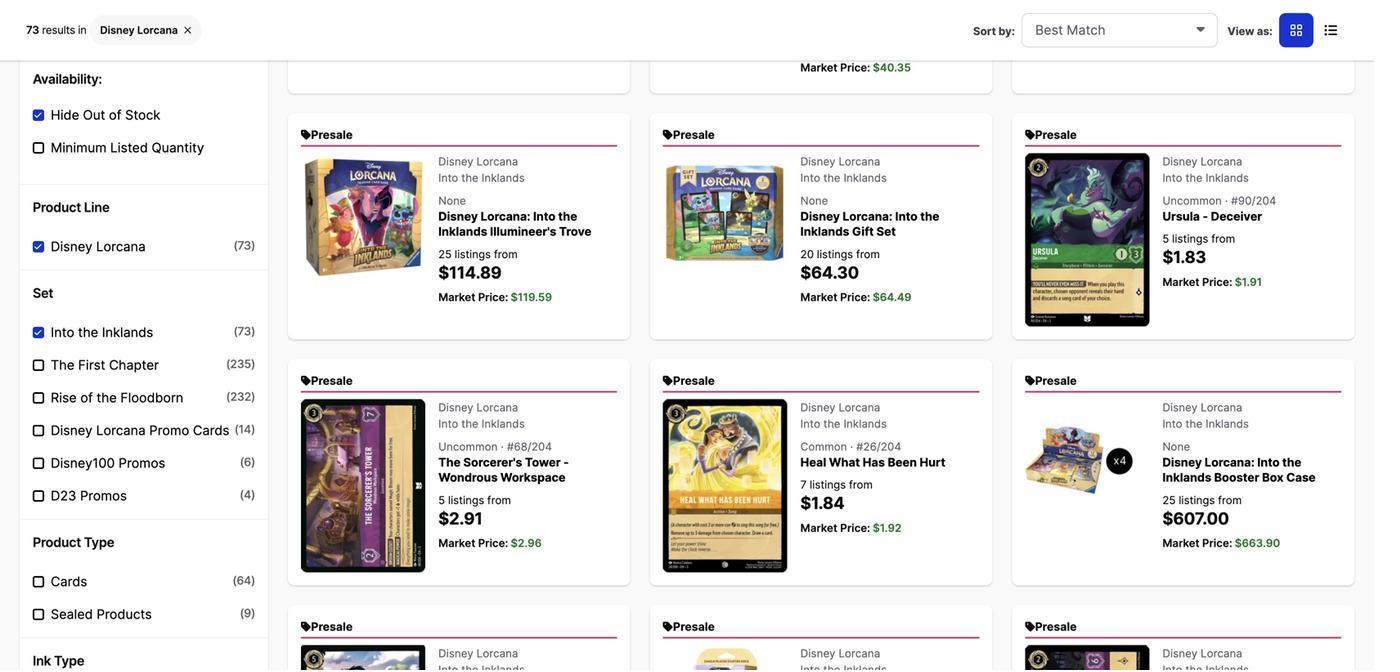 Task type: locate. For each thing, give the bounding box(es) containing it.
0 horizontal spatial ·
[[501, 440, 504, 453]]

- inside uncommon · #90/204 ursula - deceiver
[[1203, 209, 1208, 224]]

0 horizontal spatial -
[[563, 456, 569, 470]]

uncommon for $2.91
[[438, 440, 498, 453]]

0 vertical spatial the
[[51, 358, 74, 374]]

· up deceiver
[[1225, 194, 1228, 207]]

5 for $2.91
[[438, 494, 445, 507]]

1 vertical spatial uncommon
[[438, 440, 498, 453]]

availability:
[[33, 71, 102, 87]]

promos down disney100 promos
[[80, 488, 127, 504]]

25 listings from $114.89 market price: $119.59
[[438, 248, 552, 304]]

none up $114.89
[[438, 194, 466, 207]]

market inside the 5 listings from $2.91 market price: $2.96
[[438, 537, 475, 550]]

into up ursula
[[1163, 171, 1182, 184]]

1 horizontal spatial none
[[800, 194, 828, 207]]

from for $1.83
[[1211, 232, 1235, 245]]

promos for d23 promos
[[80, 488, 127, 504]]

disney lorcana: into the inklands booster box case image
[[1025, 399, 1149, 524]]

uncommon
[[1163, 194, 1222, 207], [438, 440, 498, 453]]

from down uncommon · #68/204 the sorcerer's tower - wondrous workspace
[[487, 494, 511, 507]]

disney lorcana into the inklands up none disney lorcana: into the inklands booster box case
[[1163, 401, 1249, 431]]

into up "none disney lorcana: into the inklands gift set"
[[800, 171, 820, 184]]

from inside 7 listings from $1.84 market price: $1.92
[[849, 479, 873, 492]]

0 horizontal spatial 6
[[244, 456, 251, 470]]

none for $607.00
[[1163, 440, 1190, 453]]

5 up the $2.91
[[438, 494, 445, 507]]

1 vertical spatial 6
[[244, 456, 251, 470]]

find
[[192, 25, 214, 38]]

1 horizontal spatial cards
[[193, 423, 229, 439]]

inklands up none disney lorcana: into the inklands illumineer's trove
[[482, 171, 525, 184]]

price: left $1.92
[[840, 522, 870, 535]]

5
[[1163, 232, 1169, 245], [438, 494, 445, 507]]

check image up "the first chapter" checkbox
[[34, 329, 42, 337]]

disney lorcana into the inklands up uncommon · #90/204 ursula - deceiver
[[1163, 155, 1249, 184]]

from inside the 5 listings from $2.91 market price: $2.96
[[487, 494, 511, 507]]

25 up $607.00
[[1163, 494, 1176, 507]]

market inside '6 listings from $8.49 market price:'
[[1163, 46, 1200, 59]]

uncommon up ursula
[[1163, 194, 1222, 207]]

0 vertical spatial product
[[33, 200, 81, 216]]

1 horizontal spatial 6
[[1163, 2, 1169, 16]]

0 vertical spatial set
[[877, 225, 896, 239]]

73 results
[[26, 23, 78, 36]]

lorcana: inside none disney lorcana: into the inklands illumineer's trove
[[481, 209, 530, 224]]

rise of the floodborn
[[51, 390, 183, 406]]

5 inside 5 listings from $1.83 market price: $1.91
[[1163, 232, 1169, 245]]

2 horizontal spatial ·
[[1225, 194, 1228, 207]]

listings up $1.83
[[1172, 232, 1208, 245]]

listings for $1.83
[[1172, 232, 1208, 245]]

disney lorcana into the inklands up "none disney lorcana: into the inklands gift set"
[[800, 155, 887, 184]]

best match
[[1035, 22, 1106, 38]]

4
[[244, 488, 251, 502]]

price:
[[1202, 46, 1232, 59], [840, 61, 870, 74], [1202, 276, 1232, 289], [478, 291, 508, 304], [840, 291, 870, 304], [840, 522, 870, 535], [478, 537, 508, 550], [1202, 537, 1232, 550]]

none inside none disney lorcana: into the inklands booster box case
[[1163, 440, 1190, 453]]

type right ink
[[54, 654, 84, 670]]

hurt
[[920, 456, 945, 470]]

6
[[1163, 2, 1169, 16], [244, 456, 251, 470]]

1 horizontal spatial set
[[877, 225, 896, 239]]

market inside 20 listings from $64.30 market price: $64.49
[[800, 291, 838, 304]]

sort by:
[[973, 25, 1015, 38]]

0 vertical spatial 5
[[1163, 232, 1169, 245]]

6 inside '6 listings from $8.49 market price:'
[[1163, 2, 1169, 16]]

disney lorcana promo cards
[[51, 423, 229, 439]]

1 horizontal spatial uncommon
[[1163, 194, 1222, 207]]

market inside 7 listings from $1.84 market price: $1.92
[[800, 522, 838, 535]]

set
[[877, 225, 896, 239], [33, 286, 53, 302]]

market down $8.49
[[1163, 46, 1200, 59]]

price: down the caret down image
[[1202, 46, 1232, 59]]

1 vertical spatial the
[[438, 456, 461, 470]]

0 vertical spatial 6
[[1163, 2, 1169, 16]]

check image left hide
[[34, 111, 42, 120]]

2 horizontal spatial lorcana:
[[1205, 456, 1255, 470]]

1 vertical spatial of
[[80, 390, 93, 406]]

listings for $8.49
[[1172, 2, 1209, 16]]

6 for 6
[[244, 456, 251, 470]]

25 inside 25 listings from $114.89 market price: $119.59
[[438, 248, 452, 261]]

1 vertical spatial promos
[[80, 488, 127, 504]]

listings inside 5 listings from $1.83 market price: $1.91
[[1172, 232, 1208, 245]]

from up the view
[[1212, 2, 1235, 16]]

lorcana: up illumineer's
[[481, 209, 530, 224]]

the inside uncommon · #68/204 the sorcerer's tower - wondrous workspace
[[438, 456, 461, 470]]

1 horizontal spatial 25
[[1163, 494, 1176, 507]]

0 vertical spatial 73
[[26, 23, 39, 36]]

inklands inside "none disney lorcana: into the inklands gift set"
[[800, 225, 849, 239]]

disney lorcana into the inklands for $607.00
[[1163, 401, 1249, 431]]

disney lorcana: into the inklands illumineer's trove image
[[301, 153, 425, 278]]

inklands up #26/204
[[844, 417, 887, 431]]

25 up $114.89
[[438, 248, 452, 261]]

listings for $114.89
[[455, 248, 491, 261]]

listings up $607.00
[[1179, 494, 1215, 507]]

25 inside the 25 listings from $607.00 market price: $663.90
[[1163, 494, 1176, 507]]

market inside 25 listings from $114.89 market price: $119.59
[[438, 291, 475, 304]]

from down booster
[[1218, 494, 1242, 507]]

market inside the 25 listings from $607.00 market price: $663.90
[[1163, 537, 1200, 550]]

caret down image
[[1197, 22, 1205, 35]]

·
[[1225, 194, 1228, 207], [501, 440, 504, 453], [850, 440, 853, 453]]

2 check image from the top
[[34, 329, 42, 337]]

none inside none disney lorcana: into the inklands illumineer's trove
[[438, 194, 466, 207]]

presale
[[311, 128, 353, 142], [673, 128, 715, 142], [1035, 128, 1077, 142], [311, 374, 353, 388], [673, 374, 715, 388], [1035, 374, 1077, 388], [311, 620, 353, 634], [673, 620, 715, 634], [1035, 620, 1077, 634]]

$64.30
[[800, 263, 859, 283]]

#68/204
[[507, 440, 552, 453]]

listings
[[1172, 2, 1209, 16], [1172, 232, 1208, 245], [455, 248, 491, 261], [817, 248, 853, 261], [810, 479, 846, 492], [448, 494, 484, 507], [1179, 494, 1215, 507]]

into up box
[[1257, 456, 1280, 470]]

1 horizontal spatial lorcana:
[[843, 209, 893, 224]]

1 check image from the top
[[34, 111, 42, 120]]

market inside 5 listings from $1.83 market price: $1.91
[[1163, 276, 1200, 289]]

price: for $2.91
[[478, 537, 508, 550]]

from down deceiver
[[1211, 232, 1235, 245]]

listed
[[110, 140, 148, 156]]

from for $2.91
[[487, 494, 511, 507]]

1 vertical spatial 73
[[238, 239, 251, 253]]

match
[[1067, 22, 1106, 38]]

1 horizontal spatial ·
[[850, 440, 853, 453]]

inklands up 20
[[800, 225, 849, 239]]

gift
[[852, 225, 874, 239]]

Hide Out of Stock checkbox
[[33, 110, 44, 121]]

1 vertical spatial 25
[[1163, 494, 1176, 507]]

xmark image
[[184, 25, 191, 35]]

9
[[244, 607, 251, 621]]

market for $1.83
[[1163, 276, 1200, 289]]

0 horizontal spatial lorcana:
[[481, 209, 530, 224]]

listings up $1.84
[[810, 479, 846, 492]]

ink
[[33, 654, 51, 670]]

has
[[863, 456, 885, 470]]

0 vertical spatial -
[[1203, 209, 1208, 224]]

0 vertical spatial of
[[109, 107, 121, 123]]

#90/204
[[1231, 194, 1276, 207]]

6 up $8.49
[[1163, 2, 1169, 16]]

price: left $1.91
[[1202, 276, 1232, 289]]

market left $40.35
[[800, 61, 838, 74]]

$1.92
[[873, 522, 902, 535]]

find a seller link
[[144, 23, 255, 43]]

price: inside the 25 listings from $607.00 market price: $663.90
[[1202, 537, 1232, 550]]

seller
[[226, 25, 255, 38]]

product left line
[[33, 200, 81, 216]]

disney lorcana into the inklands for $1.84
[[800, 401, 887, 431]]

presale for $607.00
[[1035, 374, 1077, 388]]

$607.00
[[1163, 509, 1229, 529]]

the sorcerer's tower - wondrous workspace image
[[301, 399, 425, 573]]

market down $114.89
[[438, 291, 475, 304]]

tag image for $114.89
[[301, 129, 311, 141]]

· inside uncommon · #90/204 ursula - deceiver
[[1225, 194, 1228, 207]]

market for $607.00
[[1163, 537, 1200, 550]]

tag image for $607.00
[[1025, 375, 1035, 387]]

from inside 20 listings from $64.30 market price: $64.49
[[856, 248, 880, 261]]

into up wondrous
[[438, 417, 458, 431]]

1 vertical spatial type
[[54, 654, 84, 670]]

0 horizontal spatial the
[[51, 358, 74, 374]]

market
[[1163, 46, 1200, 59], [800, 61, 838, 74], [1163, 276, 1200, 289], [438, 291, 475, 304], [800, 291, 838, 304], [800, 522, 838, 535], [438, 537, 475, 550], [1163, 537, 1200, 550]]

price: left $40.35
[[840, 61, 870, 74]]

- inside uncommon · #68/204 the sorcerer's tower - wondrous workspace
[[563, 456, 569, 470]]

case
[[1286, 471, 1316, 485]]

disney inside button
[[100, 24, 135, 36]]

price: left $2.96
[[478, 537, 508, 550]]

73 for into the inklands
[[238, 325, 251, 339]]

disney lorcana into the inklands up sorcerer's
[[438, 401, 525, 431]]

price: for $64.30
[[840, 291, 870, 304]]

price: inside 25 listings from $114.89 market price: $119.59
[[478, 291, 508, 304]]

0 vertical spatial type
[[84, 535, 114, 551]]

2 horizontal spatial none
[[1163, 440, 1190, 453]]

from down illumineer's
[[494, 248, 518, 261]]

$2.96
[[511, 537, 542, 550]]

$64.49
[[873, 291, 911, 304]]

uncommon up sorcerer's
[[438, 440, 498, 453]]

eeyore - overstuffed donkey image
[[301, 646, 425, 671]]

Disney Lorcana checkbox
[[33, 241, 44, 253]]

0 horizontal spatial cards
[[51, 574, 87, 590]]

been
[[888, 456, 917, 470]]

of right out
[[109, 107, 121, 123]]

promos down disney lorcana promo cards
[[119, 456, 165, 472]]

from for $64.30
[[856, 248, 880, 261]]

hide out of stock
[[51, 107, 160, 123]]

cards left 14
[[193, 423, 229, 439]]

into the inklands
[[51, 325, 153, 341]]

Sealed Products checkbox
[[33, 609, 44, 621]]

1 vertical spatial product
[[33, 535, 81, 551]]

14
[[239, 423, 251, 437]]

price: for $114.89
[[478, 291, 508, 304]]

products
[[97, 607, 152, 623]]

uncommon for $1.83
[[1163, 194, 1222, 207]]

232
[[230, 390, 251, 404]]

5 inside the 5 listings from $2.91 market price: $2.96
[[438, 494, 445, 507]]

none up 20
[[800, 194, 828, 207]]

inklands up $114.89
[[438, 225, 487, 239]]

· inside common · #26/204 heal what has been hurt
[[850, 440, 853, 453]]

as:
[[1257, 25, 1273, 38]]

1 product from the top
[[33, 200, 81, 216]]

$40.35
[[873, 61, 911, 74]]

market down $64.30
[[800, 291, 838, 304]]

promos
[[119, 456, 165, 472], [80, 488, 127, 504]]

into up 20 listings from $64.30 market price: $64.49
[[895, 209, 918, 224]]

uncommon inside uncommon · #68/204 the sorcerer's tower - wondrous workspace
[[438, 440, 498, 453]]

disney
[[100, 24, 135, 36], [438, 155, 473, 168], [800, 155, 836, 168], [1163, 155, 1198, 168], [438, 209, 478, 224], [800, 209, 840, 224], [51, 239, 92, 255], [438, 401, 473, 414], [800, 401, 836, 414], [1163, 401, 1198, 414], [51, 423, 92, 439], [1163, 456, 1202, 470], [438, 647, 473, 660], [800, 647, 836, 660], [1163, 647, 1198, 660]]

6 up 4 at the bottom of the page
[[244, 456, 251, 470]]

from inside 5 listings from $1.83 market price: $1.91
[[1211, 232, 1235, 245]]

product
[[33, 200, 81, 216], [33, 535, 81, 551]]

tag image
[[1025, 129, 1035, 141], [301, 375, 311, 387], [1025, 375, 1035, 387], [663, 622, 673, 633], [1025, 622, 1035, 633]]

market down $1.84
[[800, 522, 838, 535]]

none disney lorcana: into the inklands illumineer's trove
[[438, 194, 592, 239]]

common
[[800, 440, 847, 453]]

market price: $40.35
[[800, 61, 911, 74]]

inklands up none disney lorcana: into the inklands booster box case
[[1206, 417, 1249, 431]]

from inside 25 listings from $114.89 market price: $119.59
[[494, 248, 518, 261]]

sealed products
[[51, 607, 152, 623]]

listings up $114.89
[[455, 248, 491, 261]]

· up what
[[850, 440, 853, 453]]

1 vertical spatial 5
[[438, 494, 445, 507]]

forbidden mountain - maleficent's castle image
[[1025, 646, 1149, 671]]

cards right cards checkbox
[[51, 574, 87, 590]]

presale for $64.30
[[673, 128, 715, 142]]

market down $607.00
[[1163, 537, 1200, 550]]

0 vertical spatial promos
[[119, 456, 165, 472]]

1 horizontal spatial the
[[438, 456, 461, 470]]

from inside '6 listings from $8.49 market price:'
[[1212, 2, 1235, 16]]

price: inside 7 listings from $1.84 market price: $1.92
[[840, 522, 870, 535]]

· up sorcerer's
[[501, 440, 504, 453]]

disney lorcana: into the inklands booster pack image
[[1025, 0, 1149, 32]]

listings inside 7 listings from $1.84 market price: $1.92
[[810, 479, 846, 492]]

set up into the inklands checkbox
[[33, 286, 53, 302]]

listings inside 20 listings from $64.30 market price: $64.49
[[817, 248, 853, 261]]

5 up $1.83
[[1163, 232, 1169, 245]]

0 vertical spatial check image
[[34, 111, 42, 120]]

lorcana: inside "none disney lorcana: into the inklands gift set"
[[843, 209, 893, 224]]

results
[[42, 23, 75, 36]]

1 vertical spatial cards
[[51, 574, 87, 590]]

set right gift in the right of the page
[[877, 225, 896, 239]]

inklands
[[482, 171, 525, 184], [844, 171, 887, 184], [1206, 171, 1249, 184], [438, 225, 487, 239], [800, 225, 849, 239], [102, 325, 153, 341], [482, 417, 525, 431], [844, 417, 887, 431], [1206, 417, 1249, 431], [1163, 471, 1212, 485]]

0 vertical spatial 25
[[438, 248, 452, 261]]

price: inside 5 listings from $1.83 market price: $1.91
[[1202, 276, 1232, 289]]

price: inside the 5 listings from $2.91 market price: $2.96
[[478, 537, 508, 550]]

2 vertical spatial 73
[[238, 325, 251, 339]]

into up illumineer's
[[533, 209, 556, 224]]

check image
[[34, 111, 42, 120], [34, 329, 42, 337]]

-
[[1203, 209, 1208, 224], [563, 456, 569, 470]]

5 listings from $2.91 market price: $2.96
[[438, 494, 542, 550]]

market down $1.83
[[1163, 276, 1200, 289]]

- right 'tower'
[[563, 456, 569, 470]]

disney lorcana: into the inklands starter deck (ruby & sapphire) image
[[663, 646, 787, 671]]

uncommon inside uncommon · #90/204 ursula - deceiver
[[1163, 194, 1222, 207]]

25
[[438, 248, 452, 261], [1163, 494, 1176, 507]]

listings for $607.00
[[1179, 494, 1215, 507]]

· inside uncommon · #68/204 the sorcerer's tower - wondrous workspace
[[501, 440, 504, 453]]

none for $64.30
[[800, 194, 828, 207]]

the up wondrous
[[438, 456, 461, 470]]

1 horizontal spatial -
[[1203, 209, 1208, 224]]

7 listings from $1.84 market price: $1.92
[[800, 479, 902, 535]]

listings up $64.30
[[817, 248, 853, 261]]

ursula
[[1163, 209, 1200, 224]]

lorcana: inside none disney lorcana: into the inklands booster box case
[[1205, 456, 1255, 470]]

product for product type
[[33, 535, 81, 551]]

disney lorcana into the inklands up common
[[800, 401, 887, 431]]

type down d23 promos
[[84, 535, 114, 551]]

presale for $1.83
[[1035, 128, 1077, 142]]

of right rise on the bottom
[[80, 390, 93, 406]]

a list of results image
[[1324, 24, 1337, 37]]

inklands up 'chapter'
[[102, 325, 153, 341]]

25 for $114.89
[[438, 248, 452, 261]]

tag image
[[301, 129, 311, 141], [663, 129, 673, 141], [663, 375, 673, 387], [301, 622, 311, 633]]

from down has
[[849, 479, 873, 492]]

0 horizontal spatial set
[[33, 286, 53, 302]]

price: inside 20 listings from $64.30 market price: $64.49
[[840, 291, 870, 304]]

0 horizontal spatial uncommon
[[438, 440, 498, 453]]

the
[[461, 171, 478, 184], [823, 171, 841, 184], [1186, 171, 1203, 184], [558, 209, 577, 224], [920, 209, 939, 224], [78, 325, 98, 341], [97, 390, 117, 406], [461, 417, 478, 431], [823, 417, 841, 431], [1186, 417, 1203, 431], [1282, 456, 1302, 470]]

lorcana: up gift in the right of the page
[[843, 209, 893, 224]]

none up $607.00
[[1163, 440, 1190, 453]]

· for $1.83
[[1225, 194, 1228, 207]]

inklands up $607.00
[[1163, 471, 1212, 485]]

listings up the $2.91
[[448, 494, 484, 507]]

0 horizontal spatial 25
[[438, 248, 452, 261]]

1 vertical spatial -
[[563, 456, 569, 470]]

sellers
[[33, 25, 74, 41]]

1 horizontal spatial 5
[[1163, 232, 1169, 245]]

price: down $607.00
[[1202, 537, 1232, 550]]

product up cards checkbox
[[33, 535, 81, 551]]

of
[[109, 107, 121, 123], [80, 390, 93, 406]]

the inside "none disney lorcana: into the inklands gift set"
[[920, 209, 939, 224]]

disney lorcana into the inklands up none disney lorcana: into the inklands illumineer's trove
[[438, 155, 525, 184]]

the inside none disney lorcana: into the inklands illumineer's trove
[[558, 209, 577, 224]]

price: for $607.00
[[1202, 537, 1232, 550]]

listings inside '6 listings from $8.49 market price:'
[[1172, 2, 1209, 16]]

price: down $64.30
[[840, 291, 870, 304]]

0 horizontal spatial of
[[80, 390, 93, 406]]

none
[[438, 194, 466, 207], [800, 194, 828, 207], [1163, 440, 1190, 453]]

2 product from the top
[[33, 535, 81, 551]]

0 vertical spatial uncommon
[[1163, 194, 1222, 207]]

Rise of the Floodborn checkbox
[[33, 393, 44, 404]]

1 vertical spatial check image
[[34, 329, 42, 337]]

$119.59
[[511, 291, 552, 304]]

listings for $1.84
[[810, 479, 846, 492]]

price: for $1.83
[[1202, 276, 1232, 289]]

disney lorcana into the inklands
[[438, 155, 525, 184], [800, 155, 887, 184], [1163, 155, 1249, 184], [438, 401, 525, 431], [800, 401, 887, 431], [1163, 401, 1249, 431]]

- right ursula
[[1203, 209, 1208, 224]]

price: for $1.84
[[840, 522, 870, 535]]

the right "the first chapter" checkbox
[[51, 358, 74, 374]]

type for product type
[[84, 535, 114, 551]]

price: down $114.89
[[478, 291, 508, 304]]

0 horizontal spatial none
[[438, 194, 466, 207]]

1 vertical spatial set
[[33, 286, 53, 302]]

0 vertical spatial cards
[[193, 423, 229, 439]]

market for $114.89
[[438, 291, 475, 304]]

listings up $8.49
[[1172, 2, 1209, 16]]

floodborn
[[120, 390, 183, 406]]

listings inside 25 listings from $114.89 market price: $119.59
[[455, 248, 491, 261]]

lorcana: up booster
[[1205, 456, 1255, 470]]

market down the $2.91
[[438, 537, 475, 550]]

lorcana:
[[481, 209, 530, 224], [843, 209, 893, 224], [1205, 456, 1255, 470]]

listings inside the 5 listings from $2.91 market price: $2.96
[[448, 494, 484, 507]]

listings for $64.30
[[817, 248, 853, 261]]

listings inside the 25 listings from $607.00 market price: $663.90
[[1179, 494, 1215, 507]]

5 for $1.83
[[1163, 232, 1169, 245]]

0 horizontal spatial 5
[[438, 494, 445, 507]]

from inside the 25 listings from $607.00 market price: $663.90
[[1218, 494, 1242, 507]]

from down gift in the right of the page
[[856, 248, 880, 261]]

none inside "none disney lorcana: into the inklands gift set"
[[800, 194, 828, 207]]



Task type: describe. For each thing, give the bounding box(es) containing it.
into inside "none disney lorcana: into the inklands gift set"
[[895, 209, 918, 224]]

#26/204
[[856, 440, 901, 453]]

lorcana: for $114.89
[[481, 209, 530, 224]]

minimum
[[51, 140, 107, 156]]

tag image for $1.83
[[1025, 129, 1035, 141]]

view as:
[[1228, 25, 1273, 38]]

$114.89
[[438, 263, 502, 283]]

inklands up uncommon · #90/204 ursula - deceiver
[[1206, 171, 1249, 184]]

the first chapter
[[51, 358, 159, 374]]

tag image for $2.91
[[301, 375, 311, 387]]

none disney lorcana: into the inklands booster box case
[[1163, 440, 1316, 485]]

market for $1.84
[[800, 522, 838, 535]]

from for $1.84
[[849, 479, 873, 492]]

product line
[[33, 200, 110, 216]]

from for $607.00
[[1218, 494, 1242, 507]]

Cards checkbox
[[33, 577, 44, 588]]

presale for $1.84
[[673, 374, 715, 388]]

in
[[78, 23, 89, 36]]

box
[[1262, 471, 1284, 485]]

first
[[78, 358, 105, 374]]

$1.84
[[800, 494, 845, 514]]

uncommon · #68/204 the sorcerer's tower - wondrous workspace
[[438, 440, 569, 485]]

illumineer's
[[490, 225, 556, 239]]

$1.83
[[1163, 247, 1206, 268]]

a grid of results image
[[1291, 24, 1302, 37]]

set inside "none disney lorcana: into the inklands gift set"
[[877, 225, 896, 239]]

25 listings from $607.00 market price: $663.90
[[1163, 494, 1280, 550]]

into up none disney lorcana: into the inklands illumineer's trove
[[438, 171, 458, 184]]

heal
[[800, 456, 826, 470]]

lorcana inside button
[[137, 24, 178, 36]]

presale for $114.89
[[311, 128, 353, 142]]

into inside none disney lorcana: into the inklands booster box case
[[1257, 456, 1280, 470]]

ink type
[[33, 654, 84, 670]]

ursula - deceiver image
[[1025, 153, 1149, 327]]

tag image for $64.30
[[663, 129, 673, 141]]

market for $64.30
[[800, 291, 838, 304]]

trove
[[559, 225, 592, 239]]

5 listings from $1.83 market price: $1.91
[[1163, 232, 1262, 289]]

lorcana: for $607.00
[[1205, 456, 1255, 470]]

$2.91
[[438, 509, 483, 529]]

product for product line
[[33, 200, 81, 216]]

20
[[800, 248, 814, 261]]

disney100
[[51, 456, 115, 472]]

disney lorcana into the inklands for $1.83
[[1163, 155, 1249, 184]]

disney lorcana into the inklands for $64.30
[[800, 155, 887, 184]]

stock
[[125, 107, 160, 123]]

Best Match field
[[1022, 13, 1218, 47]]

inklands up #68/204
[[482, 417, 525, 431]]

disney lorcana button
[[89, 15, 202, 45]]

$663.90
[[1235, 537, 1280, 550]]

from for $8.49
[[1212, 2, 1235, 16]]

lorcana: for $64.30
[[843, 209, 893, 224]]

line
[[84, 200, 110, 216]]

promo
[[149, 423, 189, 439]]

check image for into the inklands
[[34, 329, 42, 337]]

disney lorcana for disney lorcana: into the inklands starter deck (ruby & sapphire) image
[[800, 647, 880, 660]]

hide
[[51, 107, 79, 123]]

promos for disney100 promos
[[119, 456, 165, 472]]

Disney Lorcana Promo Cards checkbox
[[33, 425, 44, 437]]

$1.91
[[1235, 276, 1262, 289]]

price: inside '6 listings from $8.49 market price:'
[[1202, 46, 1232, 59]]

common · #26/204 heal what has been hurt
[[800, 440, 945, 470]]

6 listings from $8.49 market price:
[[1163, 2, 1235, 59]]

disney inside "none disney lorcana: into the inklands gift set"
[[800, 209, 840, 224]]

by:
[[999, 25, 1015, 38]]

into right into the inklands checkbox
[[51, 325, 74, 341]]

20 listings from $64.30 market price: $64.49
[[800, 248, 911, 304]]

listings for $2.91
[[448, 494, 484, 507]]

rise
[[51, 390, 77, 406]]

check image for hide out of stock
[[34, 111, 42, 120]]

sealed
[[51, 607, 93, 623]]

disney lorcana: into the inklands gift set image
[[663, 153, 787, 278]]

disney lorcana into the inklands for $2.91
[[438, 401, 525, 431]]

into inside none disney lorcana: into the inklands illumineer's trove
[[533, 209, 556, 224]]

what
[[829, 456, 860, 470]]

$8.49
[[1163, 18, 1210, 38]]

out
[[83, 107, 105, 123]]

into up common
[[800, 417, 820, 431]]

· for $1.84
[[850, 440, 853, 453]]

workspace
[[500, 471, 566, 485]]

235
[[230, 358, 251, 371]]

· for $2.91
[[501, 440, 504, 453]]

quantity
[[152, 140, 204, 156]]

Into the Inklands checkbox
[[33, 327, 44, 339]]

find a seller
[[192, 25, 255, 38]]

type for ink type
[[54, 654, 84, 670]]

The First Chapter checkbox
[[33, 360, 44, 371]]

presale for $2.91
[[311, 374, 353, 388]]

disney100 promos
[[51, 456, 165, 472]]

inklands inside none disney lorcana: into the inklands booster box case
[[1163, 471, 1212, 485]]

disney lorcana into the inklands for $114.89
[[438, 155, 525, 184]]

market for $2.91
[[438, 537, 475, 550]]

73 for disney lorcana
[[238, 239, 251, 253]]

from for $114.89
[[494, 248, 518, 261]]

Disney100 Promos checkbox
[[33, 458, 44, 470]]

a
[[217, 25, 223, 38]]

64
[[237, 574, 251, 588]]

tag image for $1.84
[[663, 375, 673, 387]]

disney lorcana for eeyore - overstuffed donkey image
[[438, 647, 518, 660]]

25 for $607.00
[[1163, 494, 1176, 507]]

tower
[[525, 456, 561, 470]]

inklands inside none disney lorcana: into the inklands illumineer's trove
[[438, 225, 487, 239]]

chapter
[[109, 358, 159, 374]]

disney lorcana inside button
[[100, 24, 178, 36]]

7
[[800, 479, 807, 492]]

best
[[1035, 22, 1063, 38]]

into up none disney lorcana: into the inklands booster box case
[[1163, 417, 1182, 431]]

D23 Promos checkbox
[[33, 491, 44, 502]]

disney inside none disney lorcana: into the inklands illumineer's trove
[[438, 209, 478, 224]]

none for $114.89
[[438, 194, 466, 207]]

disney inside none disney lorcana: into the inklands booster box case
[[1163, 456, 1202, 470]]

1 horizontal spatial of
[[109, 107, 121, 123]]

sorcerer's
[[463, 456, 522, 470]]

6 for 6 listings from $8.49 market price:
[[1163, 2, 1169, 16]]

wondrous
[[438, 471, 498, 485]]

heal what has been hurt image
[[663, 399, 787, 573]]

sort
[[973, 25, 996, 38]]

product type
[[33, 535, 114, 551]]

view
[[1228, 25, 1254, 38]]

deceiver
[[1211, 209, 1262, 224]]

booster
[[1214, 471, 1259, 485]]

d23 promos
[[51, 488, 127, 504]]

the inside none disney lorcana: into the inklands booster box case
[[1282, 456, 1302, 470]]

check image
[[34, 243, 42, 251]]

inklands up "none disney lorcana: into the inklands gift set"
[[844, 171, 887, 184]]

Minimum Listed Quantity checkbox
[[33, 142, 44, 154]]

uncommon · #90/204 ursula - deceiver
[[1163, 194, 1276, 224]]

minimum listed quantity
[[51, 140, 204, 156]]

disney lorcana for forbidden mountain - maleficent's castle image
[[1163, 647, 1242, 660]]

d23
[[51, 488, 76, 504]]



Task type: vqa. For each thing, say whether or not it's contained in the screenshot.


